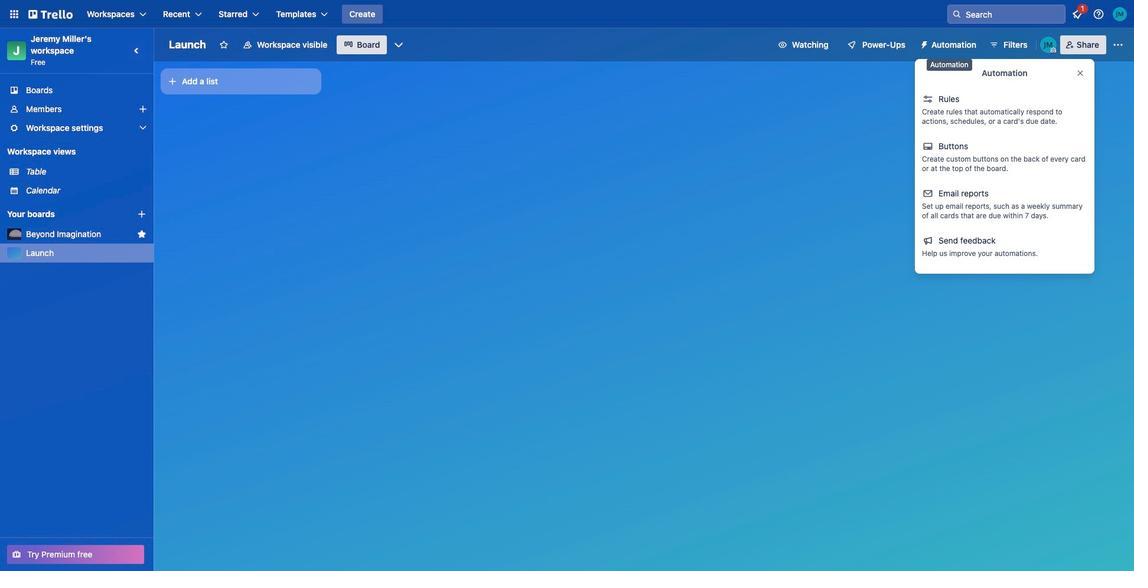 Task type: locate. For each thing, give the bounding box(es) containing it.
star or unstar board image
[[219, 40, 229, 50]]

back to home image
[[28, 5, 73, 24]]

sm image
[[915, 35, 932, 52]]

Board name text field
[[163, 35, 212, 54]]

starred icon image
[[137, 230, 147, 239]]

tooltip
[[927, 59, 972, 71]]

primary element
[[0, 0, 1134, 28]]

jeremy miller (jeremymiller198) image
[[1040, 37, 1057, 53]]



Task type: describe. For each thing, give the bounding box(es) containing it.
show menu image
[[1112, 39, 1124, 51]]

customize views image
[[393, 39, 405, 51]]

1 notification image
[[1071, 7, 1085, 21]]

your boards with 2 items element
[[7, 207, 119, 222]]

open information menu image
[[1093, 8, 1105, 20]]

close popover image
[[1076, 69, 1085, 78]]

search image
[[952, 9, 962, 19]]

jeremy miller (jeremymiller198) image
[[1113, 7, 1127, 21]]

workspace navigation collapse icon image
[[129, 43, 145, 59]]

add board image
[[137, 210, 147, 219]]

Search field
[[962, 6, 1065, 22]]

this member is an admin of this board. image
[[1051, 48, 1056, 53]]



Task type: vqa. For each thing, say whether or not it's contained in the screenshot.
the bottommost Builder's
no



